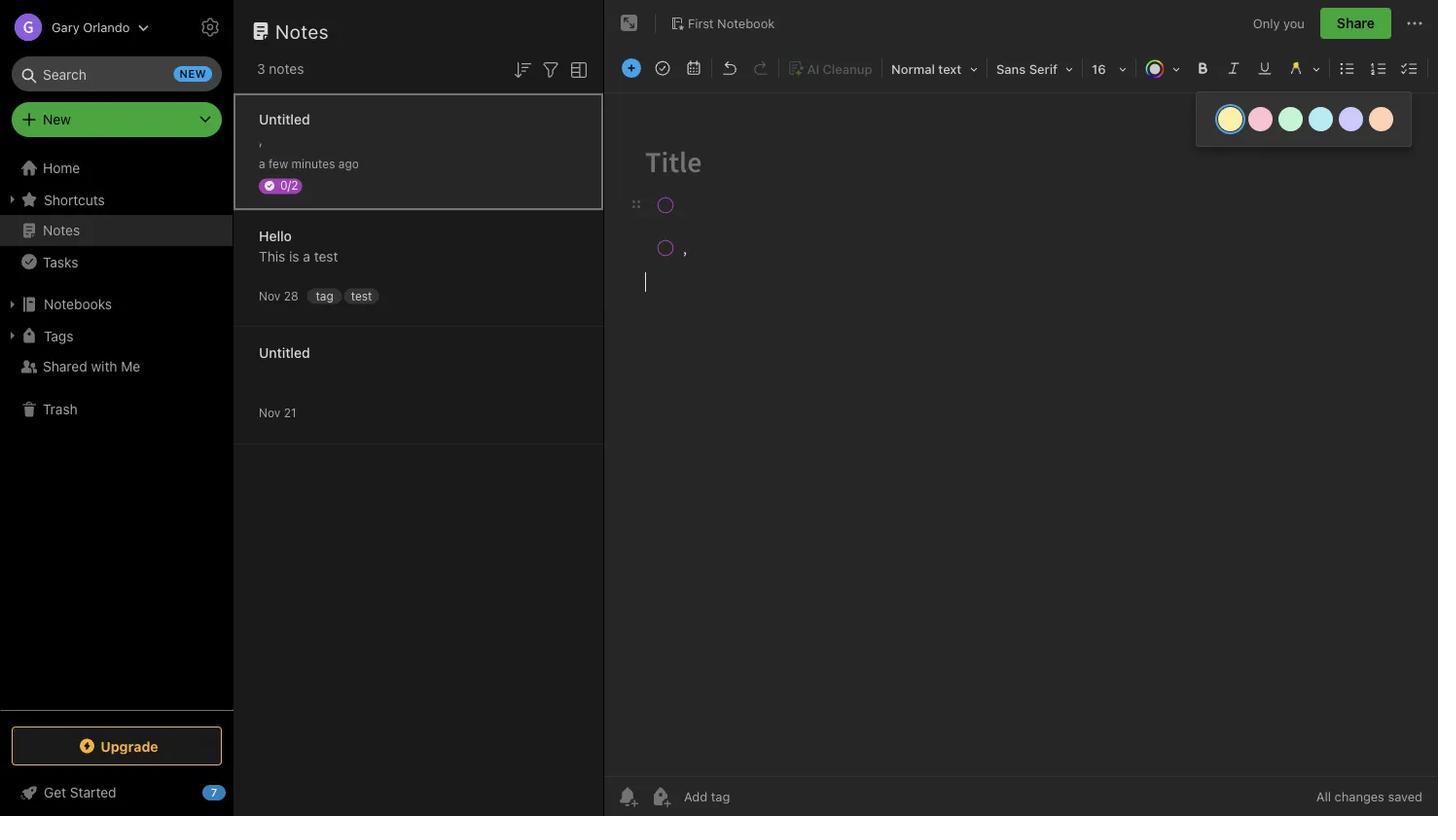Task type: locate. For each thing, give the bounding box(es) containing it.
only
[[1254, 16, 1280, 30]]

orlando
[[83, 20, 130, 35]]

Font color field
[[1139, 55, 1188, 83]]

7
[[211, 787, 217, 800]]

Help and Learning task checklist field
[[0, 778, 234, 809]]

0 horizontal spatial a
[[259, 157, 265, 171]]

notes
[[275, 19, 329, 42], [43, 222, 80, 238]]

tree
[[0, 153, 234, 710]]

sans
[[997, 62, 1026, 76]]

28
[[284, 290, 298, 303]]

nov 28
[[259, 290, 298, 303]]

0 horizontal spatial notes
[[43, 222, 80, 238]]

shortcuts button
[[0, 184, 233, 215]]

Add filters field
[[539, 56, 563, 82]]

shared with me
[[43, 359, 140, 375]]

,
[[259, 132, 263, 148]]

click to collapse image
[[226, 781, 241, 804]]

untitled down nov 28
[[259, 345, 310, 361]]

1 horizontal spatial a
[[303, 249, 310, 265]]

expand note image
[[618, 12, 641, 35]]

first
[[688, 16, 714, 30]]

a
[[259, 157, 265, 171], [303, 249, 310, 265]]

0/2
[[280, 179, 298, 192]]

0 vertical spatial a
[[259, 157, 265, 171]]

share button
[[1321, 8, 1392, 39]]

2 untitled from the top
[[259, 345, 310, 361]]

1 vertical spatial test
[[351, 289, 372, 303]]

hello
[[259, 228, 292, 244]]

a right is
[[303, 249, 310, 265]]

untitled up ,
[[259, 111, 310, 128]]

add tag image
[[649, 786, 673, 809]]

nov 21
[[259, 406, 296, 420]]

1 vertical spatial a
[[303, 249, 310, 265]]

shared
[[43, 359, 87, 375]]

nov
[[259, 290, 281, 303], [259, 406, 281, 420]]

1 vertical spatial nov
[[259, 406, 281, 420]]

3 notes
[[257, 61, 304, 77]]

upgrade button
[[12, 727, 222, 766]]

nov left 28 on the top left
[[259, 290, 281, 303]]

Font size field
[[1085, 55, 1134, 83]]

with
[[91, 359, 117, 375]]

saved
[[1388, 790, 1423, 805]]

untitled ,
[[259, 111, 310, 148]]

1 vertical spatial untitled
[[259, 345, 310, 361]]

0 vertical spatial nov
[[259, 290, 281, 303]]

1 nov from the top
[[259, 290, 281, 303]]

notes up notes
[[275, 19, 329, 42]]

0 vertical spatial test
[[314, 249, 338, 265]]

home link
[[0, 153, 234, 184]]

tags
[[44, 328, 73, 344]]

upgrade
[[101, 739, 158, 755]]

settings image
[[199, 16, 222, 39]]

bold image
[[1189, 55, 1217, 82]]

calendar event image
[[680, 55, 708, 82]]

share
[[1337, 15, 1375, 31]]

test
[[314, 249, 338, 265], [351, 289, 372, 303]]

shared with me link
[[0, 351, 233, 383]]

trash link
[[0, 394, 233, 425]]

bulleted list image
[[1335, 55, 1362, 82]]

nov left 21
[[259, 406, 281, 420]]

Font family field
[[990, 55, 1080, 83]]

0 vertical spatial untitled
[[259, 111, 310, 128]]

untitled for untitled ,
[[259, 111, 310, 128]]

only you
[[1254, 16, 1305, 30]]

untitled
[[259, 111, 310, 128], [259, 345, 310, 361]]

test right tag
[[351, 289, 372, 303]]

note window element
[[604, 0, 1439, 817]]

test right is
[[314, 249, 338, 265]]

new
[[43, 111, 71, 128]]

0 vertical spatial notes
[[275, 19, 329, 42]]

nov for nov 28
[[259, 290, 281, 303]]

first notebook button
[[664, 10, 782, 37]]

2 nov from the top
[[259, 406, 281, 420]]

notes
[[269, 61, 304, 77]]

a left few
[[259, 157, 265, 171]]

tags button
[[0, 320, 233, 351]]

this
[[259, 249, 285, 265]]

all
[[1317, 790, 1332, 805]]

expand notebooks image
[[5, 297, 20, 312]]

21
[[284, 406, 296, 420]]

notes up tasks
[[43, 222, 80, 238]]

new
[[180, 68, 206, 80]]

tag
[[316, 289, 334, 303]]

1 untitled from the top
[[259, 111, 310, 128]]



Task type: describe. For each thing, give the bounding box(es) containing it.
serif
[[1030, 62, 1058, 76]]

Sort options field
[[511, 56, 534, 82]]

shortcuts
[[44, 192, 105, 208]]

untitled for untitled
[[259, 345, 310, 361]]

notebook
[[718, 16, 775, 30]]

notebooks link
[[0, 289, 233, 320]]

get
[[44, 785, 66, 801]]

started
[[70, 785, 116, 801]]

gary
[[52, 20, 79, 35]]

undo image
[[716, 55, 744, 82]]

More field
[[1431, 55, 1439, 82]]

me
[[121, 359, 140, 375]]

nov for nov 21
[[259, 406, 281, 420]]

you
[[1284, 16, 1305, 30]]

Account field
[[0, 8, 149, 47]]

more actions image
[[1404, 12, 1427, 35]]

Heading level field
[[885, 55, 985, 83]]

View options field
[[563, 56, 591, 82]]

new search field
[[25, 56, 212, 91]]

notes link
[[0, 215, 233, 246]]

tasks
[[43, 254, 78, 270]]

Insert field
[[617, 55, 646, 82]]

new button
[[12, 102, 222, 137]]

normal text
[[892, 62, 962, 76]]

1 vertical spatial notes
[[43, 222, 80, 238]]

normal
[[892, 62, 935, 76]]

few
[[269, 157, 288, 171]]

Add tag field
[[682, 789, 828, 805]]

get started
[[44, 785, 116, 801]]

changes
[[1335, 790, 1385, 805]]

sans serif
[[997, 62, 1058, 76]]

notebooks
[[44, 296, 112, 312]]

More actions field
[[1404, 8, 1427, 39]]

0 horizontal spatial test
[[314, 249, 338, 265]]

16
[[1092, 62, 1106, 76]]

tasks button
[[0, 246, 233, 277]]

all changes saved
[[1317, 790, 1423, 805]]

checklist image
[[1397, 55, 1424, 82]]

3
[[257, 61, 265, 77]]

trash
[[43, 402, 78, 418]]

home
[[43, 160, 80, 176]]

underline image
[[1252, 55, 1279, 82]]

Note Editor text field
[[604, 93, 1439, 777]]

expand tags image
[[5, 328, 20, 344]]

is
[[289, 249, 299, 265]]

Search text field
[[25, 56, 208, 91]]

a few minutes ago
[[259, 157, 359, 171]]

1 horizontal spatial test
[[351, 289, 372, 303]]

1 horizontal spatial notes
[[275, 19, 329, 42]]

tree containing home
[[0, 153, 234, 710]]

first notebook
[[688, 16, 775, 30]]

task image
[[649, 55, 677, 82]]

minutes
[[292, 157, 335, 171]]

italic image
[[1221, 55, 1248, 82]]

add filters image
[[539, 58, 563, 82]]

text
[[939, 62, 962, 76]]

numbered list image
[[1366, 55, 1393, 82]]

gary orlando
[[52, 20, 130, 35]]

Highlight field
[[1281, 55, 1328, 83]]

ago
[[339, 157, 359, 171]]

this is a test
[[259, 249, 338, 265]]

add a reminder image
[[616, 786, 640, 809]]



Task type: vqa. For each thing, say whether or not it's contained in the screenshot.
Click the ... at the top left of page
no



